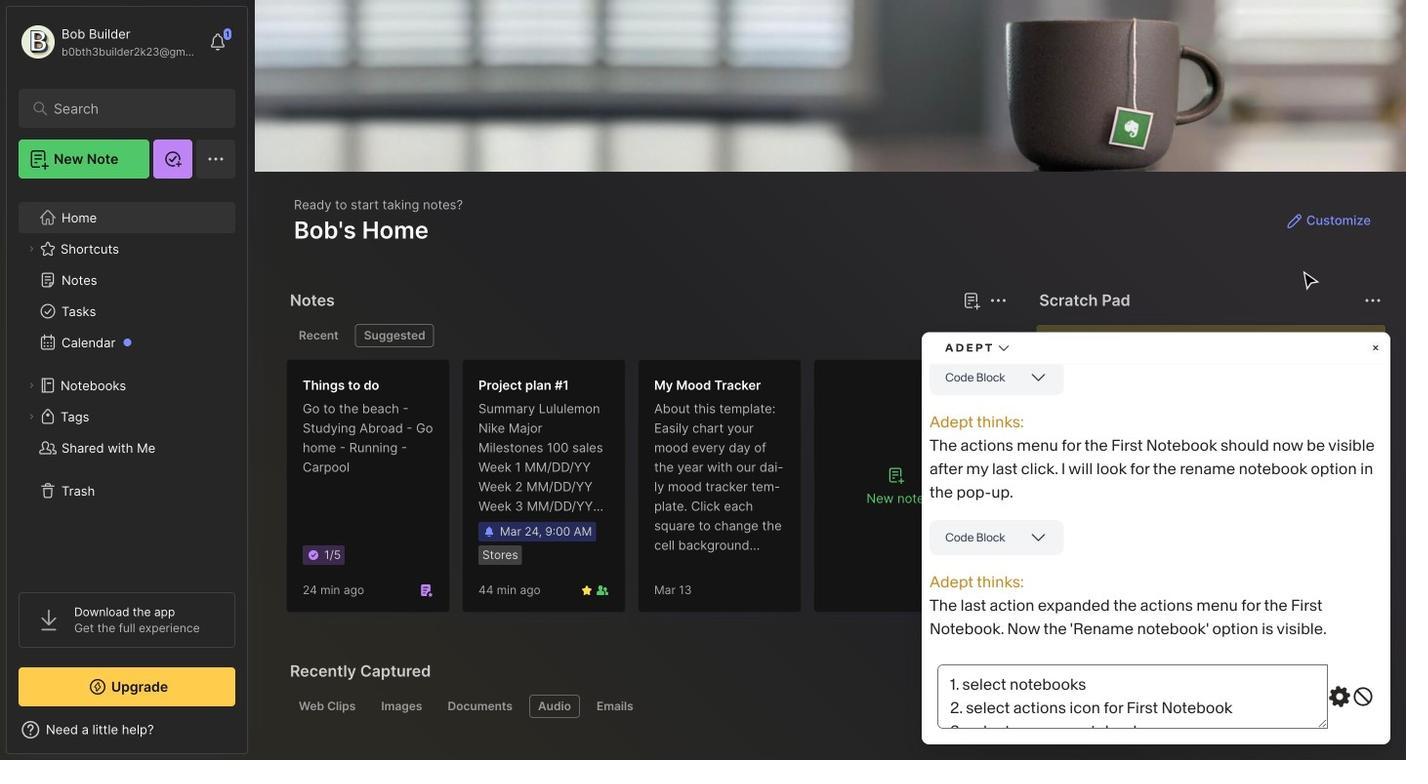 Task type: locate. For each thing, give the bounding box(es) containing it.
None search field
[[54, 97, 209, 120]]

none search field inside main element
[[54, 97, 209, 120]]

expand notebooks image
[[25, 380, 37, 392]]

tree inside main element
[[7, 190, 247, 575]]

Account field
[[19, 22, 199, 62]]

1 more actions field from the left
[[985, 287, 1012, 314]]

1 horizontal spatial more actions field
[[1359, 287, 1387, 314]]

tab list
[[290, 324, 1004, 348], [290, 695, 1379, 719]]

More actions field
[[985, 287, 1012, 314], [1359, 287, 1387, 314]]

0 vertical spatial tab list
[[290, 324, 1004, 348]]

1 vertical spatial tab list
[[290, 695, 1379, 719]]

tree
[[7, 190, 247, 575]]

0 horizontal spatial more actions field
[[985, 287, 1012, 314]]

more actions image
[[987, 289, 1010, 312]]

tab
[[290, 324, 347, 348], [355, 324, 434, 348], [290, 695, 365, 719], [372, 695, 431, 719], [439, 695, 521, 719], [529, 695, 580, 719], [588, 695, 642, 719]]

row group
[[286, 359, 989, 625]]



Task type: vqa. For each thing, say whether or not it's contained in the screenshot.
What'S New field
yes



Task type: describe. For each thing, give the bounding box(es) containing it.
more actions image
[[1361, 289, 1385, 312]]

WHAT'S NEW field
[[7, 715, 247, 746]]

main element
[[0, 0, 254, 761]]

1 tab list from the top
[[290, 324, 1004, 348]]

click to collapse image
[[247, 725, 261, 748]]

Start writing… text field
[[1052, 325, 1385, 597]]

2 tab list from the top
[[290, 695, 1379, 719]]

Search text field
[[54, 100, 209, 118]]

2 more actions field from the left
[[1359, 287, 1387, 314]]

expand tags image
[[25, 411, 37, 423]]



